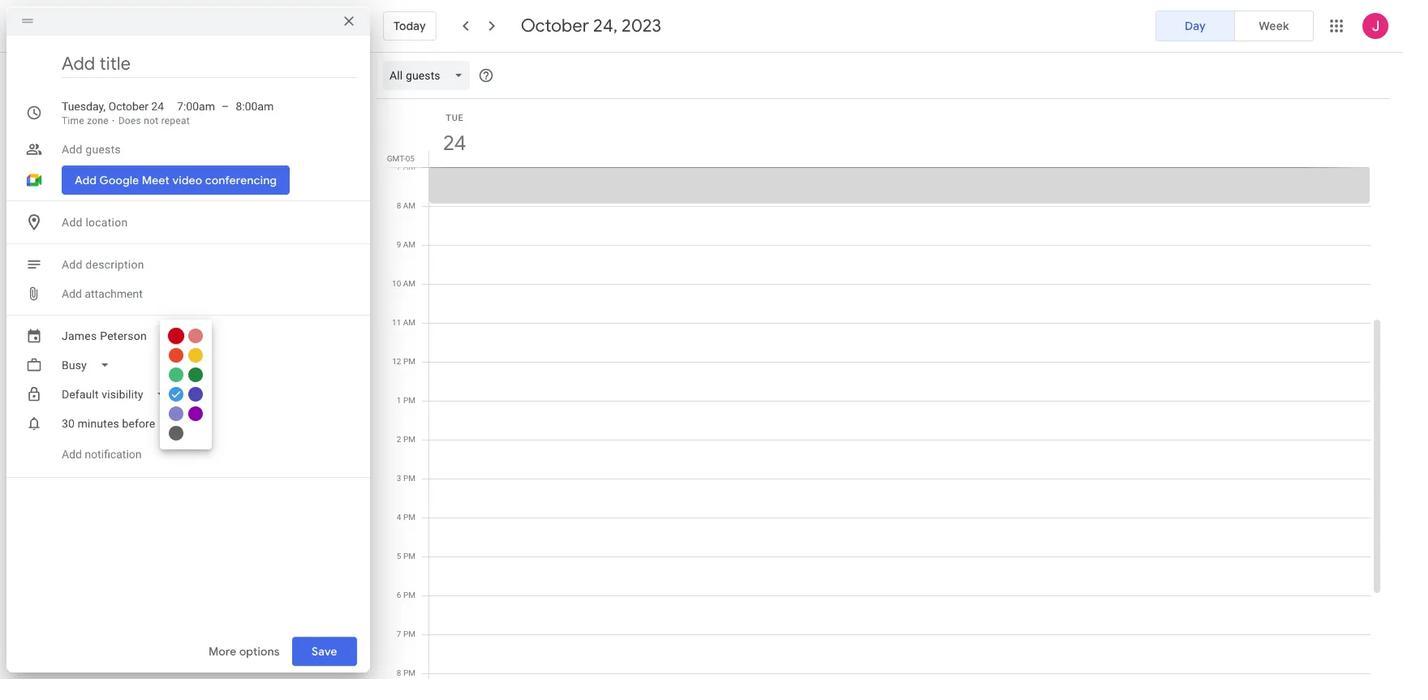 Task type: vqa. For each thing, say whether or not it's contained in the screenshot.
Add notification
yes



Task type: describe. For each thing, give the bounding box(es) containing it.
2 pm
[[397, 435, 416, 444]]

tomato, set event color menu item
[[168, 328, 184, 344]]

add description
[[62, 258, 144, 271]]

pm for 6 pm
[[403, 591, 416, 600]]

to element
[[222, 98, 229, 114]]

10 am
[[392, 279, 416, 288]]

am for 8 am
[[403, 201, 416, 210]]

add location
[[62, 216, 128, 229]]

today button
[[383, 6, 437, 45]]

5
[[397, 552, 401, 561]]

Week radio
[[1235, 11, 1314, 41]]

4
[[397, 513, 401, 522]]

day
[[1185, 19, 1206, 33]]

24,
[[594, 15, 618, 37]]

pm for 8 pm
[[403, 669, 416, 678]]

0 vertical spatial october
[[521, 15, 589, 37]]

blueberry, set event color menu item
[[188, 387, 203, 402]]

9
[[397, 240, 401, 249]]

add description button
[[55, 250, 357, 279]]

8:00am
[[236, 100, 274, 113]]

option group containing day
[[1156, 11, 1314, 41]]

7 for 7 am
[[397, 162, 401, 171]]

add guests
[[62, 143, 121, 156]]

05
[[406, 154, 415, 163]]

3 pm
[[397, 474, 416, 483]]

24 inside column header
[[442, 130, 465, 157]]

location
[[86, 216, 128, 229]]

1
[[397, 396, 401, 405]]

october 24, 2023
[[521, 15, 662, 37]]

add attachment button
[[55, 279, 149, 308]]

time zone
[[62, 115, 109, 127]]

pm for 4 pm
[[403, 513, 416, 522]]

7 pm
[[397, 630, 416, 639]]

james peterson
[[62, 330, 147, 343]]

attachment
[[85, 287, 143, 300]]

am for 10 am
[[403, 279, 416, 288]]

sage, set event color menu item
[[169, 368, 184, 382]]

gmt-05
[[387, 154, 415, 163]]

zone
[[87, 115, 109, 127]]

8 am
[[397, 201, 416, 210]]

1 vertical spatial october
[[108, 100, 149, 113]]

10
[[392, 279, 401, 288]]

2023
[[622, 15, 662, 37]]

does
[[118, 115, 141, 127]]

tue
[[446, 113, 464, 123]]

peacock, set event color menu item
[[169, 387, 184, 402]]

gmt-
[[387, 154, 406, 163]]

7:00am – 8:00am
[[177, 100, 274, 113]]



Task type: locate. For each thing, give the bounding box(es) containing it.
am right 10
[[403, 279, 416, 288]]

7 pm from the top
[[403, 591, 416, 600]]

24 column header
[[429, 99, 1371, 167]]

1 vertical spatial 8
[[397, 669, 401, 678]]

7 am
[[397, 162, 416, 171]]

peterson
[[100, 330, 147, 343]]

flamingo, set event color menu item
[[188, 329, 203, 343]]

october left 24,
[[521, 15, 589, 37]]

8 for 8 am
[[397, 201, 401, 210]]

grape, set event color menu item
[[188, 407, 203, 421]]

pm for 1 pm
[[403, 396, 416, 405]]

8 pm from the top
[[403, 630, 416, 639]]

pm right "12"
[[403, 357, 416, 366]]

None field
[[383, 61, 476, 90], [55, 351, 122, 380], [55, 380, 179, 409], [55, 409, 191, 438], [383, 61, 476, 90], [55, 351, 122, 380], [55, 380, 179, 409], [55, 409, 191, 438]]

basil, set event color menu item
[[188, 368, 203, 382]]

2 pm from the top
[[403, 396, 416, 405]]

6 pm from the top
[[403, 552, 416, 561]]

add for add description
[[62, 258, 83, 271]]

notification
[[85, 448, 142, 461]]

Add title text field
[[62, 52, 357, 76]]

4 add from the top
[[62, 287, 82, 300]]

add notification button
[[55, 435, 148, 474]]

8 down '7 pm'
[[397, 669, 401, 678]]

12
[[392, 357, 401, 366]]

pm down '7 pm'
[[403, 669, 416, 678]]

pm right the 2
[[403, 435, 416, 444]]

add left location
[[62, 216, 83, 229]]

0 horizontal spatial october
[[108, 100, 149, 113]]

1 8 from the top
[[397, 201, 401, 210]]

3 am from the top
[[403, 240, 416, 249]]

1 vertical spatial 24
[[442, 130, 465, 157]]

tuesday,
[[62, 100, 106, 113]]

1 pm from the top
[[403, 357, 416, 366]]

add up add attachment button
[[62, 258, 83, 271]]

repeat
[[161, 115, 190, 127]]

7 down 6
[[397, 630, 401, 639]]

5 pm from the top
[[403, 513, 416, 522]]

pm right 3
[[403, 474, 416, 483]]

1 horizontal spatial october
[[521, 15, 589, 37]]

pm right 4 in the bottom left of the page
[[403, 513, 416, 522]]

am down 7 am on the left top
[[403, 201, 416, 210]]

october up does
[[108, 100, 149, 113]]

add guests button
[[55, 135, 357, 164]]

pm for 2 pm
[[403, 435, 416, 444]]

11 am
[[392, 318, 416, 327]]

guests
[[86, 143, 121, 156]]

tue 24
[[442, 113, 465, 157]]

add left attachment
[[62, 287, 82, 300]]

1 7 from the top
[[397, 162, 401, 171]]

9 am
[[397, 240, 416, 249]]

8
[[397, 201, 401, 210], [397, 669, 401, 678]]

pm for 7 pm
[[403, 630, 416, 639]]

0 vertical spatial 7
[[397, 162, 401, 171]]

tuesday, october 24 element
[[436, 125, 473, 162]]

am
[[403, 162, 416, 171], [403, 201, 416, 210], [403, 240, 416, 249], [403, 279, 416, 288], [403, 318, 416, 327]]

Day radio
[[1156, 11, 1236, 41]]

1 horizontal spatial 24
[[442, 130, 465, 157]]

pm right the 5
[[403, 552, 416, 561]]

am right 9
[[403, 240, 416, 249]]

0 vertical spatial 8
[[397, 201, 401, 210]]

add location button
[[55, 208, 357, 237]]

2 add from the top
[[62, 216, 83, 229]]

add notification
[[62, 448, 142, 461]]

add
[[62, 143, 83, 156], [62, 216, 83, 229], [62, 258, 83, 271], [62, 287, 82, 300], [62, 448, 82, 461]]

tangerine, set event color menu item
[[169, 348, 184, 363]]

james
[[62, 330, 97, 343]]

am for 9 am
[[403, 240, 416, 249]]

24
[[151, 100, 164, 113], [442, 130, 465, 157]]

am right 11
[[403, 318, 416, 327]]

october
[[521, 15, 589, 37], [108, 100, 149, 113]]

1 add from the top
[[62, 143, 83, 156]]

tuesday, october 24
[[62, 100, 164, 113]]

2 am from the top
[[403, 201, 416, 210]]

add inside button
[[62, 448, 82, 461]]

am for 11 am
[[403, 318, 416, 327]]

pm for 5 pm
[[403, 552, 416, 561]]

add inside "dropdown button"
[[62, 216, 83, 229]]

add left 'notification'
[[62, 448, 82, 461]]

0 vertical spatial 24
[[151, 100, 164, 113]]

add for add notification
[[62, 448, 82, 461]]

2
[[397, 435, 401, 444]]

description
[[86, 258, 144, 271]]

7:00am
[[177, 100, 215, 113]]

3 pm from the top
[[403, 435, 416, 444]]

2 7 from the top
[[397, 630, 401, 639]]

8 for 8 pm
[[397, 669, 401, 678]]

–
[[222, 100, 229, 113]]

2 8 from the top
[[397, 669, 401, 678]]

banana, set event color menu item
[[188, 348, 203, 363]]

am up 8 am in the top of the page
[[403, 162, 416, 171]]

add down time
[[62, 143, 83, 156]]

graphite, set event color menu item
[[169, 426, 184, 441]]

option group
[[1156, 11, 1314, 41]]

5 add from the top
[[62, 448, 82, 461]]

1 pm
[[397, 396, 416, 405]]

pm
[[403, 357, 416, 366], [403, 396, 416, 405], [403, 435, 416, 444], [403, 474, 416, 483], [403, 513, 416, 522], [403, 552, 416, 561], [403, 591, 416, 600], [403, 630, 416, 639], [403, 669, 416, 678]]

time
[[62, 115, 84, 127]]

7 for 7 pm
[[397, 630, 401, 639]]

24 down tue
[[442, 130, 465, 157]]

3
[[397, 474, 401, 483]]

pm down 6 pm
[[403, 630, 416, 639]]

does not repeat
[[118, 115, 190, 127]]

7 left 05
[[397, 162, 401, 171]]

4 pm
[[397, 513, 416, 522]]

add for add location
[[62, 216, 83, 229]]

week
[[1259, 19, 1290, 33]]

add for add attachment
[[62, 287, 82, 300]]

pm right 6
[[403, 591, 416, 600]]

not
[[144, 115, 159, 127]]

6
[[397, 591, 401, 600]]

0 horizontal spatial 24
[[151, 100, 164, 113]]

24 grid
[[377, 99, 1384, 680]]

add attachment
[[62, 287, 143, 300]]

11
[[392, 318, 401, 327]]

7
[[397, 162, 401, 171], [397, 630, 401, 639]]

1 vertical spatial 7
[[397, 630, 401, 639]]

3 add from the top
[[62, 258, 83, 271]]

4 am from the top
[[403, 279, 416, 288]]

add for add guests
[[62, 143, 83, 156]]

12 pm
[[392, 357, 416, 366]]

8 pm
[[397, 669, 416, 678]]

1 am from the top
[[403, 162, 416, 171]]

pm for 3 pm
[[403, 474, 416, 483]]

am for 7 am
[[403, 162, 416, 171]]

9 pm from the top
[[403, 669, 416, 678]]

add inside button
[[62, 287, 82, 300]]

lavender, set event color menu item
[[169, 407, 184, 421]]

5 pm
[[397, 552, 416, 561]]

pm for 12 pm
[[403, 357, 416, 366]]

today
[[394, 19, 426, 33]]

pm right 1
[[403, 396, 416, 405]]

5 am from the top
[[403, 318, 416, 327]]

24 up does not repeat at top
[[151, 100, 164, 113]]

6 pm
[[397, 591, 416, 600]]

8 up 9
[[397, 201, 401, 210]]

4 pm from the top
[[403, 474, 416, 483]]



